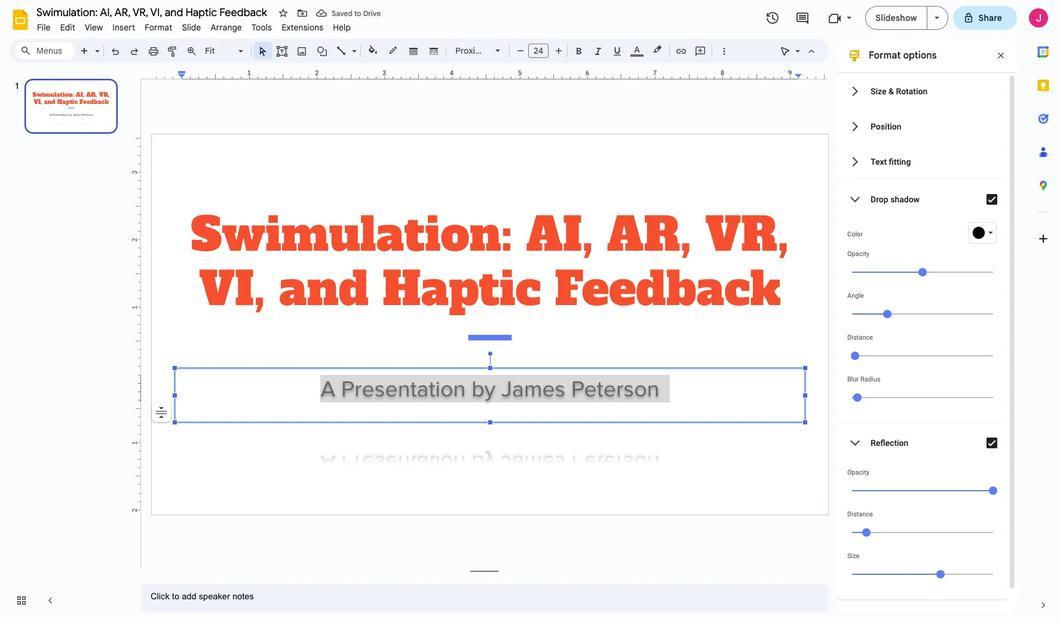 Task type: describe. For each thing, give the bounding box(es) containing it.
distance image
[[851, 352, 859, 360]]

view menu item
[[80, 20, 108, 35]]

insert image image
[[295, 42, 309, 59]]

border color: transparent image
[[386, 42, 400, 58]]

mode and view toolbar
[[776, 39, 821, 63]]

fitting
[[889, 157, 911, 166]]

slide menu item
[[177, 20, 206, 35]]

saved
[[332, 9, 353, 18]]

alt text tab
[[838, 600, 1008, 623]]

1 opacity slider from the top
[[847, 258, 998, 286]]

shadow
[[890, 195, 920, 204]]

format for format options
[[869, 50, 901, 62]]

1 vertical spatial text
[[883, 613, 899, 622]]

drop shadow
[[871, 195, 920, 204]]

2 distance slider from the top
[[847, 519, 998, 546]]

1 horizontal spatial opacity image
[[989, 487, 997, 495]]

&
[[889, 86, 894, 96]]

Font size field
[[528, 44, 553, 61]]

slideshow button
[[865, 6, 927, 30]]

distance image
[[862, 529, 871, 537]]

format menu item
[[140, 20, 177, 35]]

0 horizontal spatial opacity image
[[918, 268, 927, 277]]

file menu item
[[32, 20, 55, 35]]

angle image
[[883, 310, 892, 319]]

reflection
[[871, 439, 909, 448]]

new slide with layout image
[[92, 43, 100, 47]]

insert
[[113, 22, 135, 33]]

drive
[[363, 9, 381, 18]]

2 opacity from the top
[[847, 469, 869, 477]]

Rename text field
[[32, 5, 274, 19]]

edit
[[60, 22, 75, 33]]

border dash option
[[427, 42, 441, 59]]

tools menu item
[[247, 20, 277, 35]]

proxima
[[455, 45, 487, 56]]

blur
[[847, 376, 859, 384]]

tab list inside 'menu bar' banner
[[1027, 35, 1060, 589]]

1 distance slider from the top
[[847, 342, 998, 369]]

presentation options image
[[934, 17, 939, 19]]

saved to drive
[[332, 9, 381, 18]]

fill color: transparent image
[[366, 42, 380, 58]]

options
[[903, 50, 937, 62]]

2 opacity slider from the top
[[847, 477, 998, 504]]

shape image
[[315, 42, 329, 59]]

format options
[[869, 50, 937, 62]]

help
[[333, 22, 351, 33]]

size for size & rotation
[[871, 86, 886, 96]]

drop shadow tab
[[838, 179, 1008, 220]]

rotation
[[896, 86, 928, 96]]

blur radius
[[847, 376, 880, 384]]

menu bar inside 'menu bar' banner
[[32, 16, 356, 35]]

blur radius slider
[[847, 384, 998, 411]]



Task type: vqa. For each thing, say whether or not it's contained in the screenshot.
HEADING 1
no



Task type: locate. For each thing, give the bounding box(es) containing it.
alt text
[[871, 613, 899, 622]]

option
[[152, 403, 171, 422]]

size & rotation tab
[[838, 74, 1008, 109]]

edit menu item
[[55, 20, 80, 35]]

size
[[871, 86, 886, 96], [847, 553, 860, 561]]

Font size text field
[[529, 44, 548, 58]]

proxima nova
[[455, 45, 509, 56]]

opacity image down toggle reflection option
[[989, 487, 997, 495]]

distance for distance icon
[[847, 334, 873, 342]]

opacity slider
[[847, 258, 998, 286], [847, 477, 998, 504]]

format for format
[[145, 22, 172, 33]]

0 vertical spatial opacity
[[847, 250, 869, 258]]

0 horizontal spatial format
[[145, 22, 172, 33]]

distance up distance icon
[[847, 334, 873, 342]]

font list. proxima nova selected. option
[[455, 42, 509, 59]]

size for size
[[847, 553, 860, 561]]

share
[[979, 13, 1002, 23]]

0 horizontal spatial size
[[847, 553, 860, 561]]

Menus field
[[15, 42, 75, 59]]

opacity slider down reflection tab
[[847, 477, 998, 504]]

text color image
[[630, 42, 644, 57]]

distance
[[847, 334, 873, 342], [847, 511, 873, 519]]

0 vertical spatial format
[[145, 22, 172, 33]]

Zoom field
[[201, 42, 249, 60]]

1 vertical spatial opacity slider
[[847, 477, 998, 504]]

opacity image up angle slider
[[918, 268, 927, 277]]

0 vertical spatial opacity slider
[[847, 258, 998, 286]]

1 vertical spatial distance
[[847, 511, 873, 519]]

share button
[[953, 6, 1017, 30]]

size & rotation
[[871, 86, 928, 96]]

alt
[[871, 613, 881, 622]]

to
[[354, 9, 361, 18]]

1 horizontal spatial format
[[869, 50, 901, 62]]

shrink text on overflow image
[[153, 405, 170, 421]]

view
[[85, 22, 103, 33]]

format
[[145, 22, 172, 33], [869, 50, 901, 62]]

format down rename text field
[[145, 22, 172, 33]]

format options application
[[0, 0, 1060, 623]]

slide
[[182, 22, 201, 33]]

position tab
[[838, 109, 1008, 144]]

menu bar banner
[[0, 0, 1060, 623]]

distance slider up blur radius slider
[[847, 342, 998, 369]]

color
[[847, 231, 863, 238]]

right margin image
[[795, 70, 828, 79]]

0 vertical spatial distance
[[847, 334, 873, 342]]

Zoom text field
[[203, 42, 237, 59]]

navigation inside format options application
[[0, 68, 131, 623]]

menu bar containing file
[[32, 16, 356, 35]]

1 vertical spatial size
[[847, 553, 860, 561]]

0 vertical spatial distance slider
[[847, 342, 998, 369]]

Toggle shadow checkbox
[[980, 188, 1004, 212]]

0 vertical spatial text
[[871, 157, 887, 166]]

position
[[871, 122, 902, 131]]

1 opacity from the top
[[847, 250, 869, 258]]

tools
[[252, 22, 272, 33]]

menu bar
[[32, 16, 356, 35]]

file
[[37, 22, 51, 33]]

1 vertical spatial opacity
[[847, 469, 869, 477]]

extensions
[[282, 22, 323, 33]]

size slider
[[847, 561, 998, 588]]

tab list
[[1027, 35, 1060, 589]]

1 vertical spatial opacity image
[[989, 487, 997, 495]]

opacity image
[[918, 268, 927, 277], [989, 487, 997, 495]]

text fitting
[[871, 157, 911, 166]]

distance up distance image
[[847, 511, 873, 519]]

2 distance from the top
[[847, 511, 873, 519]]

Toggle reflection checkbox
[[980, 431, 1004, 455]]

text left fitting
[[871, 157, 887, 166]]

format left options
[[869, 50, 901, 62]]

angle slider
[[847, 300, 998, 327]]

1 vertical spatial format
[[869, 50, 901, 62]]

blur radius image
[[853, 394, 862, 402]]

format inside menu item
[[145, 22, 172, 33]]

format options section
[[838, 39, 1017, 623]]

navigation
[[0, 68, 131, 623]]

distance slider up the size 'slider'
[[847, 519, 998, 546]]

distance for distance image
[[847, 511, 873, 519]]

opacity slider up angle slider
[[847, 258, 998, 286]]

1 distance from the top
[[847, 334, 873, 342]]

extensions menu item
[[277, 20, 328, 35]]

arrange
[[211, 22, 242, 33]]

main toolbar
[[74, 0, 733, 464]]

text
[[871, 157, 887, 166], [883, 613, 899, 622]]

radius
[[861, 376, 880, 384]]

nova
[[489, 45, 509, 56]]

help menu item
[[328, 20, 356, 35]]

text fitting tab
[[838, 144, 1008, 179]]

angle
[[847, 292, 864, 300]]

0 vertical spatial size
[[871, 86, 886, 96]]

format inside section
[[869, 50, 901, 62]]

opacity
[[847, 250, 869, 258], [847, 469, 869, 477]]

Star checkbox
[[275, 5, 292, 22]]

saved to drive button
[[313, 5, 384, 22]]

border weight option
[[407, 42, 420, 59]]

size image
[[936, 571, 945, 579]]

0 vertical spatial opacity image
[[918, 268, 927, 277]]

arrange menu item
[[206, 20, 247, 35]]

1 vertical spatial distance slider
[[847, 519, 998, 546]]

highlight color image
[[651, 42, 664, 57]]

left margin image
[[152, 70, 185, 79]]

drop
[[871, 195, 888, 204]]

size inside "tab"
[[871, 86, 886, 96]]

text right the alt
[[883, 613, 899, 622]]

1 horizontal spatial size
[[871, 86, 886, 96]]

insert menu item
[[108, 20, 140, 35]]

distance slider
[[847, 342, 998, 369], [847, 519, 998, 546]]

slideshow
[[876, 13, 917, 23]]

reflection tab
[[838, 423, 1008, 464]]



